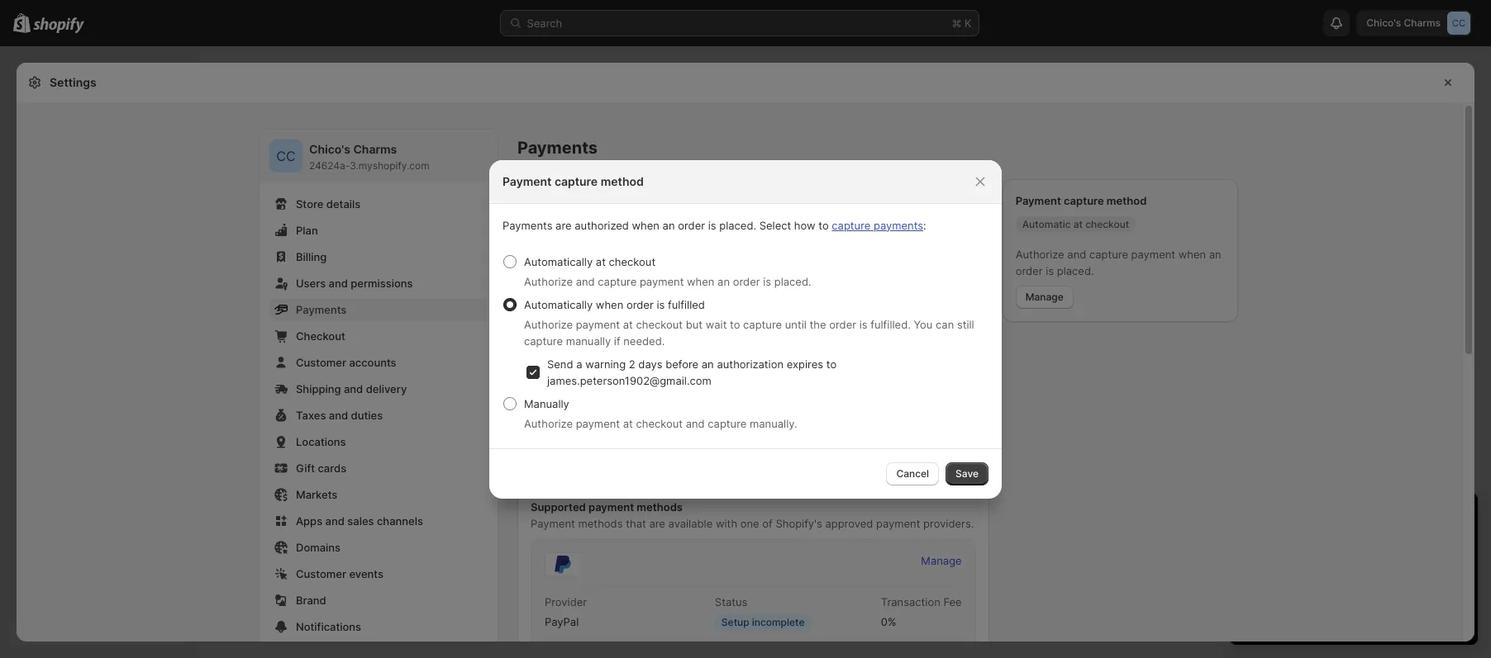 Task type: locate. For each thing, give the bounding box(es) containing it.
and down automatically at checkout
[[576, 275, 595, 288]]

1 horizontal spatial authorize and capture payment when an order is placed.
[[1016, 248, 1221, 278]]

payment up automatic
[[1016, 194, 1061, 207]]

authorize for manually
[[524, 417, 573, 430]]

domains
[[296, 541, 341, 555]]

0 vertical spatial payment capture method
[[503, 174, 644, 188]]

payments are authorized when an order is placed. select how to capture payments :
[[503, 219, 926, 232]]

if up warning
[[614, 334, 620, 348]]

are left authorized
[[556, 219, 572, 232]]

order right the
[[829, 318, 856, 331]]

gift
[[296, 462, 315, 475]]

1 customer from the top
[[296, 356, 346, 369]]

method inside dialog
[[601, 174, 644, 188]]

until
[[785, 318, 807, 331]]

authorization
[[717, 358, 784, 371]]

2 vertical spatial payment
[[531, 517, 575, 531]]

with inside let your customers pay their way with shopify payments
[[706, 234, 729, 247]]

1 vertical spatial automatically
[[524, 298, 593, 311]]

payment capture method inside dialog
[[503, 174, 644, 188]]

are right that
[[649, 517, 665, 531]]

to left use
[[707, 445, 717, 458]]

order up 'manage' button
[[1016, 265, 1043, 278]]

payments
[[517, 138, 598, 158], [503, 219, 553, 232], [531, 250, 582, 264], [296, 303, 347, 317], [628, 403, 679, 416]]

payments up the 'let'
[[503, 219, 553, 232]]

0 horizontal spatial placed.
[[719, 219, 756, 232]]

payments inside let your customers pay their way with shopify payments
[[531, 250, 582, 264]]

authorize up easy
[[524, 318, 573, 331]]

use
[[720, 445, 738, 458]]

channels
[[377, 515, 423, 528]]

at down activate shopify payments at bottom
[[623, 417, 633, 430]]

0 vertical spatial with
[[706, 234, 729, 247]]

payments up checkout at the bottom left
[[296, 303, 347, 317]]

1 vertical spatial payment capture method
[[1016, 194, 1147, 207]]

methods left that
[[578, 517, 623, 531]]

method up automatic at checkout at top
[[1107, 194, 1147, 207]]

manage for manage link
[[921, 555, 962, 568]]

search
[[527, 17, 562, 30]]

0 vertical spatial methods
[[637, 501, 683, 514]]

approved
[[825, 517, 873, 531]]

apps and sales channels
[[296, 515, 423, 528]]

1 vertical spatial customer
[[296, 568, 346, 581]]

at up easy chargeback management
[[623, 318, 633, 331]]

0 horizontal spatial authorize and capture payment when an order is placed.
[[524, 275, 811, 288]]

authorize up better
[[524, 275, 573, 288]]

manually
[[524, 397, 569, 410]]

1 vertical spatial if
[[648, 445, 654, 458]]

payment inside supported payment methods payment methods that are available with one of shopify's approved payment providers.
[[531, 517, 575, 531]]

customer
[[296, 356, 346, 369], [296, 568, 346, 581]]

shop settings menu element
[[260, 130, 498, 659]]

when
[[632, 219, 660, 232], [1178, 248, 1206, 261], [687, 275, 715, 288], [596, 298, 623, 311]]

with inside supported payment methods payment methods that are available with one of shopify's approved payment providers.
[[716, 517, 737, 531]]

customer events
[[296, 568, 384, 581]]

with down payments are authorized when an order is placed. select how to capture payments :
[[706, 234, 729, 247]]

payment down the supported
[[531, 517, 575, 531]]

shipping and delivery
[[296, 383, 407, 396]]

manage inside button
[[1026, 291, 1064, 303]]

that
[[626, 517, 646, 531]]

order
[[678, 219, 705, 232], [1016, 265, 1043, 278], [733, 275, 760, 288], [626, 298, 654, 311], [829, 318, 856, 331]]

0 horizontal spatial payment capture method
[[503, 174, 644, 188]]

is up 'pay'
[[763, 275, 771, 288]]

1 horizontal spatial if
[[648, 445, 654, 458]]

method up shopify payments image
[[601, 174, 644, 188]]

plan link
[[269, 219, 488, 242]]

pay
[[634, 234, 653, 247]]

see all other providers link
[[531, 445, 645, 458]]

order inside the settings dialog
[[1016, 265, 1043, 278]]

users
[[296, 277, 326, 290]]

manage down automatic
[[1026, 291, 1064, 303]]

shopify inside let your customers pay their way with shopify payments
[[731, 234, 771, 247]]

when inside the settings dialog
[[1178, 248, 1206, 261]]

payment inside authorize and capture payment when an order is placed.
[[1131, 248, 1175, 261]]

2 automatically from the top
[[524, 298, 593, 311]]

customer down checkout at the bottom left
[[296, 356, 346, 369]]

shopify down select at the right
[[731, 234, 771, 247]]

is up 'manage' button
[[1046, 265, 1054, 278]]

0 vertical spatial a
[[576, 358, 582, 371]]

let
[[531, 234, 547, 247]]

order down credit
[[626, 298, 654, 311]]

0 horizontal spatial are
[[556, 219, 572, 232]]

a right send
[[576, 358, 582, 371]]

checkout up needed.
[[636, 318, 683, 331]]

capture right how on the right top of the page
[[832, 219, 871, 232]]

see all other providers if you want to use a different payment provider on your store.
[[531, 445, 959, 458]]

if left you
[[648, 445, 654, 458]]

capture
[[555, 174, 598, 188], [1064, 194, 1104, 207], [832, 219, 871, 232], [1089, 248, 1128, 261], [598, 275, 637, 288], [743, 318, 782, 331], [524, 334, 563, 348], [708, 417, 747, 430]]

capture inside authorize and capture payment when an order is placed.
[[1089, 248, 1128, 261]]

to right expires
[[826, 358, 837, 371]]

capture up use
[[708, 417, 747, 430]]

authorize and capture payment when an order is placed. down automatic at checkout at top
[[1016, 248, 1221, 278]]

0 horizontal spatial manage
[[921, 555, 962, 568]]

0 vertical spatial automatically
[[524, 255, 593, 268]]

1 horizontal spatial method
[[1107, 194, 1147, 207]]

1 vertical spatial with
[[693, 310, 715, 323]]

available
[[668, 517, 713, 531]]

chico's charms 24624a-3.myshopify.com
[[309, 142, 430, 172]]

placed.
[[719, 219, 756, 232], [1057, 265, 1094, 278], [774, 275, 811, 288]]

⌘
[[952, 17, 962, 30]]

payment up the 'let'
[[503, 174, 552, 188]]

your right the 'let'
[[550, 234, 573, 247]]

your right on
[[905, 445, 927, 458]]

with
[[706, 234, 729, 247], [693, 310, 715, 323], [716, 517, 737, 531]]

credit
[[615, 284, 644, 298]]

your trial just started element
[[1230, 536, 1478, 646]]

supported
[[531, 501, 586, 514]]

let your customers pay their way with shopify payments
[[531, 234, 771, 264]]

2 horizontal spatial placed.
[[1057, 265, 1094, 278]]

placed. up 'manage' button
[[1057, 265, 1094, 278]]

automatically down competitive
[[524, 298, 593, 311]]

customer events link
[[269, 563, 488, 586]]

settings dialog
[[17, 63, 1475, 659]]

is left the fulfilled.
[[859, 318, 868, 331]]

and
[[1067, 248, 1086, 261], [576, 275, 595, 288], [329, 277, 348, 290], [594, 361, 613, 374], [344, 383, 363, 396], [329, 409, 348, 422], [686, 417, 705, 430], [325, 515, 345, 528]]

customer accounts
[[296, 356, 396, 369]]

shopify down james.peterson1902@gmail.com
[[586, 403, 625, 416]]

1 horizontal spatial payment capture method
[[1016, 194, 1147, 207]]

tracking
[[664, 361, 706, 374]]

method
[[601, 174, 644, 188], [1107, 194, 1147, 207]]

manage
[[1026, 291, 1064, 303], [921, 555, 962, 568]]

1 horizontal spatial manage
[[1026, 291, 1064, 303]]

fulfilled
[[668, 298, 705, 311]]

cancel button
[[886, 462, 939, 486]]

0 vertical spatial are
[[556, 219, 572, 232]]

0 vertical spatial if
[[614, 334, 620, 348]]

⌘ k
[[952, 17, 972, 30]]

is left select at the right
[[708, 219, 716, 232]]

and up the want
[[686, 417, 705, 430]]

placed. up "until"
[[774, 275, 811, 288]]

0 vertical spatial customer
[[296, 356, 346, 369]]

payment inside dialog
[[503, 174, 552, 188]]

an inside send a warning 2 days before an authorization expires to james.peterson1902@gmail.com
[[702, 358, 714, 371]]

0 vertical spatial shopify
[[731, 234, 771, 247]]

sales
[[347, 515, 374, 528]]

customer down domains in the left of the page
[[296, 568, 346, 581]]

if inside the settings dialog
[[648, 445, 654, 458]]

capture up automatic at checkout at top
[[1064, 194, 1104, 207]]

0 vertical spatial method
[[601, 174, 644, 188]]

at
[[1074, 218, 1083, 231], [596, 255, 606, 268], [623, 318, 633, 331], [623, 417, 633, 430]]

shipping and delivery link
[[269, 378, 488, 401]]

checkout
[[1085, 218, 1129, 231], [609, 255, 656, 268], [585, 310, 632, 323], [636, 318, 683, 331], [636, 417, 683, 430]]

checkout right automatic
[[1085, 218, 1129, 231]]

1 horizontal spatial are
[[649, 517, 665, 531]]

to right wait
[[730, 318, 740, 331]]

payments inside payment capture method dialog
[[503, 219, 553, 232]]

payments inside payments link
[[296, 303, 347, 317]]

2 vertical spatial with
[[716, 517, 737, 531]]

payment capture method up automatic at checkout at top
[[1016, 194, 1147, 207]]

at right automatic
[[1074, 218, 1083, 231]]

chico's
[[309, 142, 350, 156]]

1 horizontal spatial a
[[741, 445, 747, 458]]

0 vertical spatial manage
[[1026, 291, 1064, 303]]

0 vertical spatial payment
[[503, 174, 552, 188]]

order inside authorize payment at checkout but wait to capture until the order is fulfilled. you can still capture manually if needed.
[[829, 318, 856, 331]]

your
[[550, 234, 573, 247], [905, 445, 927, 458]]

send
[[547, 358, 573, 371]]

transaction fee 0%
[[881, 596, 962, 629]]

1 vertical spatial method
[[1107, 194, 1147, 207]]

chico's charms image
[[269, 140, 303, 173]]

manage down providers.
[[921, 555, 962, 568]]

authorize payment at checkout and capture manually.
[[524, 417, 797, 430]]

is inside authorize payment at checkout but wait to capture until the order is fulfilled. you can still capture manually if needed.
[[859, 318, 868, 331]]

checkout inside authorize payment at checkout but wait to capture until the order is fulfilled. you can still capture manually if needed.
[[636, 318, 683, 331]]

:
[[923, 219, 926, 232]]

an inside the settings dialog
[[1209, 248, 1221, 261]]

authorize down automatic
[[1016, 248, 1064, 261]]

authorize inside authorize payment at checkout but wait to capture until the order is fulfilled. you can still capture manually if needed.
[[524, 318, 573, 331]]

authorize down activate at the left bottom
[[524, 417, 573, 430]]

shopify inside button
[[586, 403, 625, 416]]

payouts
[[551, 361, 591, 374]]

gift cards link
[[269, 457, 488, 480]]

activate shopify payments
[[541, 403, 679, 416]]

authorize and capture payment when an order is placed.
[[1016, 248, 1221, 278], [524, 275, 811, 288]]

save
[[956, 467, 979, 480]]

if inside authorize payment at checkout but wait to capture until the order is fulfilled. you can still capture manually if needed.
[[614, 334, 620, 348]]

pay
[[747, 310, 766, 323]]

authorize and capture payment when an order is placed. up fulfilled
[[524, 275, 811, 288]]

duties
[[351, 409, 383, 422]]

2 customer from the top
[[296, 568, 346, 581]]

shopify
[[731, 234, 771, 247], [586, 403, 625, 416]]

payment
[[1131, 248, 1175, 261], [640, 275, 684, 288], [576, 318, 620, 331], [576, 417, 620, 430], [797, 445, 841, 458], [589, 501, 634, 514], [876, 517, 920, 531]]

and right taxes
[[329, 409, 348, 422]]

authorize
[[1016, 248, 1064, 261], [524, 275, 573, 288], [524, 318, 573, 331], [524, 417, 573, 430]]

at inside the settings dialog
[[1074, 218, 1083, 231]]

locations
[[296, 436, 346, 449]]

and right users at the top
[[329, 277, 348, 290]]

shop
[[718, 310, 744, 323]]

payment capture method up shopify payments image
[[503, 174, 644, 188]]

payment capture method
[[503, 174, 644, 188], [1016, 194, 1147, 207]]

placed. left select at the right
[[719, 219, 756, 232]]

domains link
[[269, 536, 488, 560]]

and down the customer accounts
[[344, 383, 363, 396]]

payment capture method inside the settings dialog
[[1016, 194, 1147, 207]]

1 vertical spatial a
[[741, 445, 747, 458]]

capture left "until"
[[743, 318, 782, 331]]

1 vertical spatial manage
[[921, 555, 962, 568]]

0 horizontal spatial shopify
[[586, 403, 625, 416]]

store
[[296, 198, 323, 211]]

1 vertical spatial methods
[[578, 517, 623, 531]]

0 vertical spatial your
[[550, 234, 573, 247]]

0 horizontal spatial method
[[601, 174, 644, 188]]

is inside the settings dialog
[[1046, 265, 1054, 278]]

other
[[567, 445, 594, 458]]

and down automatic at checkout at top
[[1067, 248, 1086, 261]]

checkout link
[[269, 325, 488, 348]]

capture down automatic at checkout at top
[[1089, 248, 1128, 261]]

customers
[[576, 234, 631, 247]]

with left shop
[[693, 310, 715, 323]]

on
[[889, 445, 902, 458]]

0 horizontal spatial your
[[550, 234, 573, 247]]

1 horizontal spatial your
[[905, 445, 927, 458]]

0 horizontal spatial if
[[614, 334, 620, 348]]

payments up authorize payment at checkout and capture manually.
[[628, 403, 679, 416]]

1 automatically from the top
[[524, 255, 593, 268]]

payments down the 'let'
[[531, 250, 582, 264]]

placed. inside the settings dialog
[[1057, 265, 1094, 278]]

to inside authorize payment at checkout but wait to capture until the order is fulfilled. you can still capture manually if needed.
[[730, 318, 740, 331]]

to right how on the right top of the page
[[819, 219, 829, 232]]

a right use
[[741, 445, 747, 458]]

0 horizontal spatial a
[[576, 358, 582, 371]]

methods up that
[[637, 501, 683, 514]]

with left one
[[716, 517, 737, 531]]

1 vertical spatial are
[[649, 517, 665, 531]]

1 horizontal spatial shopify
[[731, 234, 771, 247]]

automatically down the 'let'
[[524, 255, 593, 268]]

brand link
[[269, 589, 488, 613]]

1 vertical spatial shopify
[[586, 403, 625, 416]]

better
[[551, 310, 582, 323]]



Task type: describe. For each thing, give the bounding box(es) containing it.
capture up shopify payments image
[[555, 174, 598, 188]]

1 horizontal spatial methods
[[637, 501, 683, 514]]

authorize and capture payment when an order is placed. inside payment capture method dialog
[[524, 275, 811, 288]]

store.
[[930, 445, 959, 458]]

2
[[629, 358, 635, 371]]

james.peterson1902@gmail.com
[[547, 374, 712, 387]]

checkout
[[296, 330, 345, 343]]

payment capture method dialog
[[0, 160, 1491, 499]]

a inside send a warning 2 days before an authorization expires to james.peterson1902@gmail.com
[[576, 358, 582, 371]]

better checkout conversion with shop pay
[[551, 310, 766, 323]]

wait
[[706, 318, 727, 331]]

setup
[[722, 617, 749, 629]]

payments up shopify payments image
[[517, 138, 598, 158]]

at down customers
[[596, 255, 606, 268]]

automatically for and
[[524, 255, 593, 268]]

rates
[[673, 284, 698, 298]]

provider
[[545, 596, 587, 609]]

their
[[655, 234, 680, 247]]

management
[[640, 336, 707, 349]]

providers.
[[923, 517, 974, 531]]

locations link
[[269, 431, 488, 454]]

easy
[[551, 336, 575, 349]]

method inside the settings dialog
[[1107, 194, 1147, 207]]

capture up automatically when order is fulfilled
[[598, 275, 637, 288]]

payments
[[874, 219, 923, 232]]

authorize and capture payment when an order is placed. inside the settings dialog
[[1016, 248, 1221, 278]]

competitive
[[551, 284, 612, 298]]

to inside send a warning 2 days before an authorization expires to james.peterson1902@gmail.com
[[826, 358, 837, 371]]

is down card
[[657, 298, 665, 311]]

k
[[965, 17, 972, 30]]

different
[[750, 445, 794, 458]]

status
[[715, 596, 747, 609]]

manage button
[[1016, 286, 1074, 309]]

manage link
[[911, 550, 972, 573]]

select
[[759, 219, 791, 232]]

needed.
[[623, 334, 665, 348]]

are inside supported payment methods payment methods that are available with one of shopify's approved payment providers.
[[649, 517, 665, 531]]

are inside payment capture method dialog
[[556, 219, 572, 232]]

shopify image
[[33, 17, 85, 34]]

paypal
[[545, 616, 579, 629]]

taxes and duties link
[[269, 404, 488, 427]]

billing
[[296, 250, 327, 264]]

payments link
[[269, 298, 488, 322]]

apps and sales channels link
[[269, 510, 488, 533]]

at inside authorize payment at checkout but wait to capture until the order is fulfilled. you can still capture manually if needed.
[[623, 318, 633, 331]]

supported payment methods payment methods that are available with one of shopify's approved payment providers.
[[531, 501, 974, 531]]

and right apps
[[325, 515, 345, 528]]

see
[[531, 445, 550, 458]]

1 horizontal spatial placed.
[[774, 275, 811, 288]]

send a warning 2 days before an authorization expires to james.peterson1902@gmail.com
[[547, 358, 837, 387]]

before
[[666, 358, 699, 371]]

you
[[914, 318, 933, 331]]

cancel
[[896, 467, 929, 480]]

users and permissions
[[296, 277, 413, 290]]

authorize for automatically when order is fulfilled
[[524, 318, 573, 331]]

activate shopify payments button
[[531, 396, 689, 422]]

provider
[[844, 445, 886, 458]]

store details link
[[269, 193, 488, 216]]

cards
[[318, 462, 346, 475]]

and down chargeback
[[594, 361, 613, 374]]

manage for 'manage' button
[[1026, 291, 1064, 303]]

users and permissions link
[[269, 272, 488, 295]]

3.myshopify.com
[[350, 160, 430, 172]]

shopify payments image
[[531, 193, 675, 215]]

payments inside activate shopify payments button
[[628, 403, 679, 416]]

your inside let your customers pay their way with shopify payments
[[550, 234, 573, 247]]

1 vertical spatial payment
[[1016, 194, 1061, 207]]

gift cards
[[296, 462, 346, 475]]

payment inside authorize payment at checkout but wait to capture until the order is fulfilled. you can still capture manually if needed.
[[576, 318, 620, 331]]

capture up send
[[524, 334, 563, 348]]

markets link
[[269, 484, 488, 507]]

0 horizontal spatial methods
[[578, 517, 623, 531]]

checkout up you
[[636, 417, 683, 430]]

checkout up chargeback
[[585, 310, 632, 323]]

permissions
[[351, 277, 413, 290]]

can
[[936, 318, 954, 331]]

checkout down pay
[[609, 255, 656, 268]]

to inside the settings dialog
[[707, 445, 717, 458]]

customer for customer accounts
[[296, 356, 346, 369]]

order up 'pay'
[[733, 275, 760, 288]]

automatically for payment
[[524, 298, 593, 311]]

charms
[[353, 142, 397, 156]]

order up way
[[678, 219, 705, 232]]

easy chargeback management
[[551, 336, 707, 349]]

notifications link
[[269, 616, 488, 639]]

0%
[[881, 616, 896, 629]]

and inside authorize and capture payment when an order is placed.
[[1067, 248, 1086, 261]]

the
[[810, 318, 826, 331]]

expires
[[787, 358, 823, 371]]

one
[[740, 517, 759, 531]]

24624a-
[[309, 160, 350, 172]]

taxes
[[296, 409, 326, 422]]

authorize inside authorize and capture payment when an order is placed.
[[1016, 248, 1064, 261]]

settings
[[50, 75, 96, 89]]

days
[[638, 358, 663, 371]]

authorize for automatically at checkout
[[524, 275, 573, 288]]

payouts and cashflow tracking
[[551, 361, 706, 374]]

status setup incomplete
[[715, 596, 805, 629]]

capture payments link
[[832, 219, 923, 232]]

cc button
[[269, 140, 303, 173]]

card
[[647, 284, 670, 298]]

manually.
[[750, 417, 797, 430]]

notifications
[[296, 621, 361, 634]]

accounts
[[349, 356, 396, 369]]

markets
[[296, 489, 338, 502]]

delivery
[[366, 383, 407, 396]]

1 vertical spatial your
[[905, 445, 927, 458]]

how
[[794, 219, 816, 232]]

fee
[[943, 596, 962, 609]]

provider paypal
[[545, 596, 587, 629]]

chargeback
[[578, 336, 637, 349]]

paypal express image
[[545, 553, 581, 577]]

but
[[686, 318, 703, 331]]

a inside the settings dialog
[[741, 445, 747, 458]]

automatic
[[1022, 218, 1071, 231]]

customer for customer events
[[296, 568, 346, 581]]

brand
[[296, 594, 326, 608]]

apps
[[296, 515, 322, 528]]

fulfilled.
[[871, 318, 911, 331]]



Task type: vqa. For each thing, say whether or not it's contained in the screenshot.
Reports link
no



